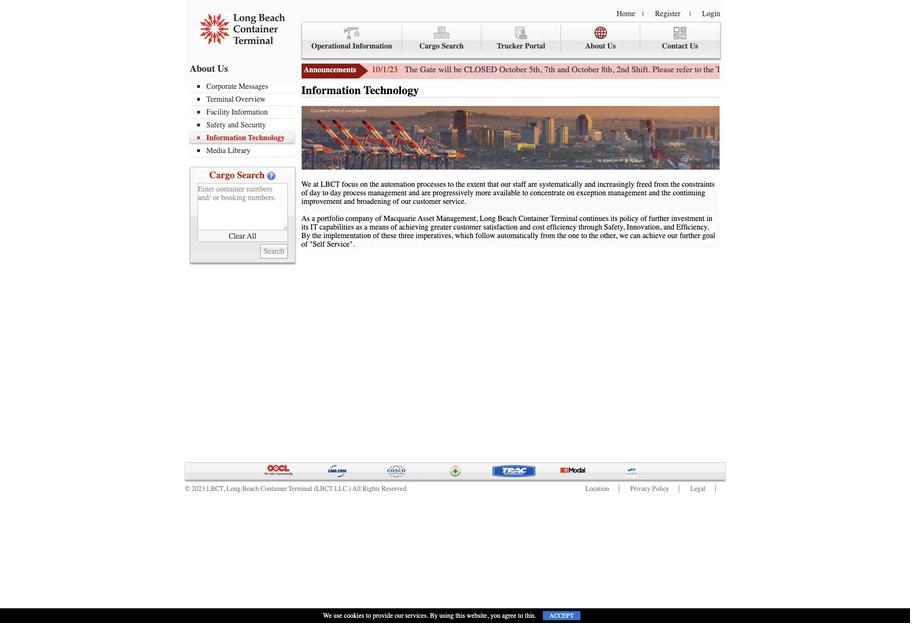 Task type: locate. For each thing, give the bounding box(es) containing it.
facility information link
[[197, 108, 294, 116]]

2 horizontal spatial terminal
[[551, 214, 578, 223]]

terminal down corporate
[[206, 95, 234, 104]]

day left lbct
[[310, 188, 321, 197]]

0 horizontal spatial cargo
[[209, 170, 235, 181]]

0 horizontal spatial october
[[500, 64, 527, 75]]

2 for from the left
[[893, 64, 903, 75]]

safety and security link
[[197, 121, 294, 129]]

one
[[569, 231, 580, 240]]

0 horizontal spatial management
[[368, 188, 407, 197]]

by left using
[[430, 612, 438, 620]]

all inside button
[[247, 232, 256, 240]]

0 vertical spatial further
[[827, 64, 850, 75]]

1 vertical spatial cargo search
[[209, 170, 265, 181]]

all
[[247, 232, 256, 240], [353, 485, 361, 493]]

search up be
[[442, 42, 464, 50]]

0 horizontal spatial further
[[649, 214, 670, 223]]

the left extent
[[456, 180, 465, 188]]

1 vertical spatial beach
[[242, 485, 259, 493]]

1 horizontal spatial menu bar
[[302, 22, 721, 58]]

1 horizontal spatial on
[[567, 188, 575, 197]]

our right provide
[[395, 612, 404, 620]]

about up corporate
[[190, 63, 215, 74]]

are right staff
[[528, 180, 538, 188]]

0 horizontal spatial |
[[643, 10, 644, 18]]

1 vertical spatial menu bar
[[190, 81, 299, 157]]

container inside as a portfolio company of macquarie asset management, long beach container terminal continues its policy of further investment in its it capabilities as a means of achieving greater customer satisfaction and cost efficiency through safety, innovation, and efficiency​. by the implementation of these three imperatives, which follow automatically from the one to the other, we can achieve our further goal of "self service".​​
[[519, 214, 549, 223]]

beach right lbct,
[[242, 485, 259, 493]]

cargo search down library
[[209, 170, 265, 181]]

| right home link
[[643, 10, 644, 18]]

overview
[[236, 95, 266, 104]]

its
[[611, 214, 618, 223], [302, 223, 309, 231]]

to left the this.
[[518, 612, 524, 620]]

library
[[228, 146, 251, 155]]

management up policy
[[608, 188, 647, 197]]

0 horizontal spatial all
[[247, 232, 256, 240]]

1 horizontal spatial |
[[690, 10, 691, 18]]

1 vertical spatial terminal
[[551, 214, 578, 223]]

we left "at"
[[302, 180, 312, 188]]

technology down 10/1/23 at the left top
[[364, 84, 419, 97]]

1 vertical spatial long
[[227, 485, 241, 493]]

terminal left (lbct at the bottom
[[288, 485, 312, 493]]

gate right 'the'
[[420, 64, 436, 75]]

0 vertical spatial beach
[[498, 214, 517, 223]]

for right page at the top
[[815, 64, 825, 75]]

1 horizontal spatial are
[[528, 180, 538, 188]]

legal
[[691, 485, 706, 493]]

1 management from the left
[[368, 188, 407, 197]]

its left it
[[302, 223, 309, 231]]

about up 8th,
[[585, 42, 606, 50]]

terminal
[[206, 95, 234, 104], [551, 214, 578, 223], [288, 485, 312, 493]]

None submit
[[260, 244, 288, 259]]

all right clear
[[247, 232, 256, 240]]

extent
[[467, 180, 486, 188]]

10/1/23 the gate will be closed october 5th, 7th and october 8th, 2nd shift. please refer to the truck gate hours web page for further gate details for th
[[372, 64, 911, 75]]

0 horizontal spatial long
[[227, 485, 241, 493]]

1 vertical spatial all
[[353, 485, 361, 493]]

staff
[[513, 180, 526, 188]]

0 vertical spatial menu bar
[[302, 22, 721, 58]]

0 vertical spatial container
[[519, 214, 549, 223]]

cargo
[[420, 42, 440, 50], [209, 170, 235, 181]]

about us inside "link"
[[585, 42, 616, 50]]

please
[[653, 64, 675, 75]]

0 horizontal spatial terminal
[[206, 95, 234, 104]]

web
[[780, 64, 794, 75]]

operational information link
[[302, 25, 402, 52]]

its left policy
[[611, 214, 618, 223]]

search down media library link
[[237, 170, 265, 181]]

customer right the "greater"
[[454, 223, 482, 231]]

policy
[[620, 214, 639, 223]]

the up the broadening
[[370, 180, 379, 188]]

0 vertical spatial we
[[302, 180, 312, 188]]

0 horizontal spatial its
[[302, 223, 309, 231]]

we at lbct focus on the automation processes to the extent that our staff are systematically and increasingly freed from the constraints of day to day process management and are progressively more available to concentrate on exception management and the continuing improvement and broadening of our customer service.
[[302, 180, 715, 206]]

to right one
[[582, 231, 587, 240]]

october left 5th,
[[500, 64, 527, 75]]

are
[[528, 180, 538, 188], [422, 188, 431, 197]]

10/1/23
[[372, 64, 398, 75]]

on
[[360, 180, 368, 188], [567, 188, 575, 197]]

systematically
[[539, 180, 583, 188]]

0 horizontal spatial gate
[[420, 64, 436, 75]]

terminal inside as a portfolio company of macquarie asset management, long beach container terminal continues its policy of further investment in its it capabilities as a means of achieving greater customer satisfaction and cost efficiency through safety, innovation, and efficiency​. by the implementation of these three imperatives, which follow automatically from the one to the other, we can achieve our further goal of "self service".​​
[[551, 214, 578, 223]]

of left "self
[[302, 240, 308, 248]]

1 vertical spatial further
[[649, 214, 670, 223]]

2 management from the left
[[608, 188, 647, 197]]

we for we use cookies to provide our services. by using this website, you agree to this.
[[323, 612, 332, 620]]

1 horizontal spatial we
[[323, 612, 332, 620]]

information
[[353, 42, 392, 50], [302, 84, 361, 97], [232, 108, 268, 116], [206, 134, 246, 142]]

0 horizontal spatial day
[[310, 188, 321, 197]]

0 horizontal spatial technology
[[248, 134, 285, 142]]

company
[[346, 214, 374, 223]]

1 vertical spatial we
[[323, 612, 332, 620]]

1 october from the left
[[500, 64, 527, 75]]

1 horizontal spatial about us
[[585, 42, 616, 50]]

further left gate
[[827, 64, 850, 75]]

our right achieve
[[668, 231, 678, 240]]

further down investment
[[680, 231, 701, 240]]

1 horizontal spatial by
[[430, 612, 438, 620]]

the down 'portfolio'
[[312, 231, 322, 240]]

beach inside as a portfolio company of macquarie asset management, long beach container terminal continues its policy of further investment in its it capabilities as a means of achieving greater customer satisfaction and cost efficiency through safety, innovation, and efficiency​. by the implementation of these three imperatives, which follow automatically from the one to the other, we can achieve our further goal of "self service".​​
[[498, 214, 517, 223]]

0 vertical spatial customer
[[413, 197, 441, 206]]

2nd
[[617, 64, 630, 75]]

2 vertical spatial terminal
[[288, 485, 312, 493]]

0 horizontal spatial beach
[[242, 485, 259, 493]]

1 horizontal spatial customer
[[454, 223, 482, 231]]

we left use
[[323, 612, 332, 620]]

1 horizontal spatial for
[[893, 64, 903, 75]]

0 horizontal spatial by
[[302, 231, 310, 240]]

a right the as at the top of the page
[[364, 223, 368, 231]]

us up 8th,
[[608, 42, 616, 50]]

you
[[491, 612, 501, 620]]

cargo down media at the top
[[209, 170, 235, 181]]

truck
[[716, 64, 736, 75]]

location
[[586, 485, 610, 493]]

1 horizontal spatial terminal
[[288, 485, 312, 493]]

0 vertical spatial cargo search
[[420, 42, 464, 50]]

management
[[368, 188, 407, 197], [608, 188, 647, 197]]

the left continuing
[[662, 188, 671, 197]]

continuing
[[673, 188, 706, 197]]

corporate messages terminal overview facility information safety and security information technology media library
[[206, 82, 285, 155]]

trucker
[[497, 42, 523, 50]]

search inside cargo search 'link'
[[442, 42, 464, 50]]

1 horizontal spatial long
[[480, 214, 496, 223]]

1 horizontal spatial day
[[330, 188, 341, 197]]

from left one
[[541, 231, 556, 240]]

0 vertical spatial about
[[585, 42, 606, 50]]

operational
[[312, 42, 351, 50]]

location link
[[586, 485, 610, 493]]

information down the announcements
[[302, 84, 361, 97]]

management up macquarie
[[368, 188, 407, 197]]

0 vertical spatial long
[[480, 214, 496, 223]]

of left "at"
[[302, 188, 308, 197]]

management,
[[436, 214, 478, 223]]

2 | from the left
[[690, 10, 691, 18]]

more
[[476, 188, 491, 197]]

by left it
[[302, 231, 310, 240]]

shift.
[[632, 64, 651, 75]]

information down overview
[[232, 108, 268, 116]]

on right 'focus'
[[360, 180, 368, 188]]

0 horizontal spatial menu bar
[[190, 81, 299, 157]]

portfolio
[[317, 214, 344, 223]]

us inside "link"
[[608, 42, 616, 50]]

1 vertical spatial from
[[541, 231, 556, 240]]

1 vertical spatial customer
[[454, 223, 482, 231]]

on left exception
[[567, 188, 575, 197]]

we inside "we at lbct focus on the automation processes to the extent that our staff are systematically and increasingly freed from the constraints of day to day process management and are progressively more available to concentrate on exception management and the continuing improvement and broadening of our customer service."
[[302, 180, 312, 188]]

0 vertical spatial from
[[654, 180, 669, 188]]

for
[[815, 64, 825, 75], [893, 64, 903, 75]]

1 vertical spatial cargo
[[209, 170, 235, 181]]

2 horizontal spatial us
[[690, 42, 699, 50]]

be
[[454, 64, 462, 75]]

cargo search up will
[[420, 42, 464, 50]]

0 horizontal spatial about us
[[190, 63, 228, 74]]

service.
[[443, 197, 466, 206]]

efficiency​.
[[677, 223, 709, 231]]

beach
[[498, 214, 517, 223], [242, 485, 259, 493]]

all right llc.)
[[353, 485, 361, 493]]

day
[[310, 188, 321, 197], [330, 188, 341, 197]]

1 horizontal spatial october
[[572, 64, 600, 75]]

privacy
[[631, 485, 651, 493]]

0 horizontal spatial search
[[237, 170, 265, 181]]

0 vertical spatial cargo
[[420, 42, 440, 50]]

investment
[[672, 214, 705, 223]]

and right safety
[[228, 121, 239, 129]]

| left login
[[690, 10, 691, 18]]

cargo up will
[[420, 42, 440, 50]]

container
[[519, 214, 549, 223], [261, 485, 287, 493]]

menu bar
[[302, 22, 721, 58], [190, 81, 299, 157]]

services.
[[405, 612, 429, 620]]

technology inside corporate messages terminal overview facility information safety and security information technology media library
[[248, 134, 285, 142]]

safety
[[206, 121, 226, 129]]

1 horizontal spatial cargo
[[420, 42, 440, 50]]

customer inside "we at lbct focus on the automation processes to the extent that our staff are systematically and increasingly freed from the constraints of day to day process management and are progressively more available to concentrate on exception management and the continuing improvement and broadening of our customer service."
[[413, 197, 441, 206]]

1 horizontal spatial us
[[608, 42, 616, 50]]

and left continuing
[[649, 188, 660, 197]]

0 horizontal spatial for
[[815, 64, 825, 75]]

terminal up one
[[551, 214, 578, 223]]

1 horizontal spatial all
[[353, 485, 361, 493]]

1 vertical spatial container
[[261, 485, 287, 493]]

1 horizontal spatial further
[[680, 231, 701, 240]]

1 horizontal spatial search
[[442, 42, 464, 50]]

1 vertical spatial technology
[[248, 134, 285, 142]]

1 vertical spatial search
[[237, 170, 265, 181]]

for left th
[[893, 64, 903, 75]]

gate
[[852, 64, 866, 75]]

0 horizontal spatial we
[[302, 180, 312, 188]]

as
[[302, 214, 310, 223]]

and right 7th
[[558, 64, 570, 75]]

portal
[[525, 42, 546, 50]]

from right freed
[[654, 180, 669, 188]]

innovation,
[[627, 223, 662, 231]]

0 horizontal spatial cargo search
[[209, 170, 265, 181]]

media
[[206, 146, 226, 155]]

1 horizontal spatial from
[[654, 180, 669, 188]]

to left provide
[[366, 612, 371, 620]]

0 horizontal spatial customer
[[413, 197, 441, 206]]

day left 'focus'
[[330, 188, 341, 197]]

0 vertical spatial search
[[442, 42, 464, 50]]

to right available
[[523, 188, 529, 197]]

website,
[[467, 612, 489, 620]]

further up achieve
[[649, 214, 670, 223]]

to
[[695, 64, 702, 75], [448, 180, 454, 188], [323, 188, 329, 197], [523, 188, 529, 197], [582, 231, 587, 240], [366, 612, 371, 620], [518, 612, 524, 620]]

long up follow
[[480, 214, 496, 223]]

a right as
[[312, 214, 315, 223]]

0 vertical spatial technology
[[364, 84, 419, 97]]

0 horizontal spatial about
[[190, 63, 215, 74]]

0 vertical spatial terminal
[[206, 95, 234, 104]]

clear
[[229, 232, 245, 240]]

0 horizontal spatial from
[[541, 231, 556, 240]]

beach up the automatically
[[498, 214, 517, 223]]

use
[[334, 612, 342, 620]]

trucker portal link
[[482, 25, 561, 52]]

1 horizontal spatial a
[[364, 223, 368, 231]]

macquarie
[[384, 214, 416, 223]]

about us up 8th,
[[585, 42, 616, 50]]

goal
[[703, 231, 716, 240]]

customer up asset
[[413, 197, 441, 206]]

0 vertical spatial by
[[302, 231, 310, 240]]

|
[[643, 10, 644, 18], [690, 10, 691, 18]]

0 vertical spatial all
[[247, 232, 256, 240]]

by
[[302, 231, 310, 240], [430, 612, 438, 620]]

register
[[655, 10, 681, 18]]

us right contact
[[690, 42, 699, 50]]

and
[[558, 64, 570, 75], [228, 121, 239, 129], [585, 180, 596, 188], [409, 188, 420, 197], [649, 188, 660, 197], [344, 197, 355, 206], [520, 223, 531, 231], [664, 223, 675, 231]]

1 horizontal spatial management
[[608, 188, 647, 197]]

1 horizontal spatial about
[[585, 42, 606, 50]]

the left other,
[[589, 231, 599, 240]]

1 horizontal spatial cargo search
[[420, 42, 464, 50]]

these
[[381, 231, 397, 240]]

technology down security
[[248, 134, 285, 142]]

gate right the truck
[[739, 64, 755, 75]]

us up corporate
[[218, 63, 228, 74]]

1 horizontal spatial container
[[519, 214, 549, 223]]

terminal inside corporate messages terminal overview facility information safety and security information technology media library
[[206, 95, 234, 104]]

llc.)
[[335, 485, 351, 493]]

about us up corporate
[[190, 63, 228, 74]]

implementation
[[324, 231, 371, 240]]

are up asset
[[422, 188, 431, 197]]

1 horizontal spatial beach
[[498, 214, 517, 223]]

cargo search
[[420, 42, 464, 50], [209, 170, 265, 181]]

0 vertical spatial about us
[[585, 42, 616, 50]]

search
[[442, 42, 464, 50], [237, 170, 265, 181]]

october left 8th,
[[572, 64, 600, 75]]

1 horizontal spatial gate
[[739, 64, 755, 75]]

rights
[[363, 485, 380, 493]]

as
[[356, 223, 362, 231]]

to inside as a portfolio company of macquarie asset management, long beach container terminal continues its policy of further investment in its it capabilities as a means of achieving greater customer satisfaction and cost efficiency through safety, innovation, and efficiency​. by the implementation of these three imperatives, which follow automatically from the one to the other, we can achieve our further goal of "self service".​​
[[582, 231, 587, 240]]

the
[[405, 64, 418, 75]]

information up 10/1/23 at the left top
[[353, 42, 392, 50]]

us for about us "link"
[[608, 42, 616, 50]]

long right lbct,
[[227, 485, 241, 493]]

cargo search inside 'link'
[[420, 42, 464, 50]]



Task type: describe. For each thing, give the bounding box(es) containing it.
customer inside as a portfolio company of macquarie asset management, long beach container terminal continues its policy of further investment in its it capabilities as a means of achieving greater customer satisfaction and cost efficiency through safety, innovation, and efficiency​. by the implementation of these three imperatives, which follow automatically from the one to the other, we can achieve our further goal of "self service".​​
[[454, 223, 482, 231]]

and up asset
[[409, 188, 420, 197]]

refer
[[677, 64, 693, 75]]

focus
[[342, 180, 358, 188]]

1 vertical spatial about us
[[190, 63, 228, 74]]

corporate messages link
[[197, 82, 294, 91]]

0 horizontal spatial a
[[312, 214, 315, 223]]

long inside as a portfolio company of macquarie asset management, long beach container terminal continues its policy of further investment in its it capabilities as a means of achieving greater customer satisfaction and cost efficiency through safety, innovation, and efficiency​. by the implementation of these three imperatives, which follow automatically from the one to the other, we can achieve our further goal of "self service".​​
[[480, 214, 496, 223]]

achieve
[[643, 231, 666, 240]]

that
[[488, 180, 499, 188]]

improvement
[[302, 197, 342, 206]]

1 horizontal spatial technology
[[364, 84, 419, 97]]

and down 'focus'
[[344, 197, 355, 206]]

continues
[[580, 214, 609, 223]]

policy
[[653, 485, 670, 493]]

information technology link
[[197, 134, 294, 142]]

messages
[[239, 82, 268, 91]]

about inside "link"
[[585, 42, 606, 50]]

our up macquarie
[[401, 197, 411, 206]]

and left increasingly
[[585, 180, 596, 188]]

means
[[370, 223, 389, 231]]

2 day from the left
[[330, 188, 341, 197]]

it
[[311, 223, 318, 231]]

other,
[[601, 231, 618, 240]]

capabilities
[[320, 223, 354, 231]]

can
[[630, 231, 641, 240]]

us for contact us link
[[690, 42, 699, 50]]

satisfaction
[[483, 223, 518, 231]]

using
[[440, 612, 454, 620]]

will
[[438, 64, 452, 75]]

to right refer
[[695, 64, 702, 75]]

contact us
[[662, 42, 699, 50]]

cookies
[[344, 612, 364, 620]]

2 gate from the left
[[739, 64, 755, 75]]

trucker portal
[[497, 42, 546, 50]]

0 horizontal spatial container
[[261, 485, 287, 493]]

the left the 'constraints'
[[671, 180, 680, 188]]

the left one
[[557, 231, 567, 240]]

1 vertical spatial about
[[190, 63, 215, 74]]

greater
[[431, 223, 452, 231]]

1 day from the left
[[310, 188, 321, 197]]

privacy policy
[[631, 485, 670, 493]]

of right policy
[[641, 214, 647, 223]]

1 vertical spatial by
[[430, 612, 438, 620]]

service".​​
[[327, 240, 355, 248]]

contact us link
[[641, 25, 720, 52]]

about us link
[[561, 25, 641, 52]]

announcements
[[304, 66, 356, 74]]

2023
[[192, 485, 205, 493]]

operational information
[[312, 42, 392, 50]]

1 gate from the left
[[420, 64, 436, 75]]

from inside "we at lbct focus on the automation processes to the extent that our staff are systematically and increasingly freed from the constraints of day to day process management and are progressively more available to concentrate on exception management and the continuing improvement and broadening of our customer service."
[[654, 180, 669, 188]]

by inside as a portfolio company of macquarie asset management, long beach container terminal continues its policy of further investment in its it capabilities as a means of achieving greater customer satisfaction and cost efficiency through safety, innovation, and efficiency​. by the implementation of these three imperatives, which follow automatically from the one to the other, we can achieve our further goal of "self service".​​
[[302, 231, 310, 240]]

cargo inside 'link'
[[420, 42, 440, 50]]

home link
[[617, 10, 636, 18]]

0 horizontal spatial on
[[360, 180, 368, 188]]

processes
[[417, 180, 446, 188]]

exception
[[577, 188, 606, 197]]

our inside as a portfolio company of macquarie asset management, long beach container terminal continues its policy of further investment in its it capabilities as a means of achieving greater customer satisfaction and cost efficiency through safety, innovation, and efficiency​. by the implementation of these three imperatives, which follow automatically from the one to the other, we can achieve our further goal of "self service".​​
[[668, 231, 678, 240]]

th
[[905, 64, 911, 75]]

1 for from the left
[[815, 64, 825, 75]]

2 vertical spatial further
[[680, 231, 701, 240]]

©
[[185, 485, 190, 493]]

register link
[[655, 10, 681, 18]]

to up service.
[[448, 180, 454, 188]]

0 horizontal spatial are
[[422, 188, 431, 197]]

reserved.
[[382, 485, 408, 493]]

automation
[[381, 180, 415, 188]]

cost
[[533, 223, 545, 231]]

clear all
[[229, 232, 256, 240]]

login link
[[703, 10, 721, 18]]

agree
[[502, 612, 517, 620]]

lbct,
[[207, 485, 225, 493]]

© 2023 lbct, long beach container terminal (lbct llc.) all rights reserved.
[[185, 485, 408, 493]]

this
[[456, 612, 465, 620]]

freed
[[637, 180, 652, 188]]

menu bar containing corporate messages
[[190, 81, 299, 157]]

asset
[[418, 214, 435, 223]]

privacy policy link
[[631, 485, 670, 493]]

1 | from the left
[[643, 10, 644, 18]]

our right the that
[[501, 180, 511, 188]]

of down the broadening
[[375, 214, 382, 223]]

and left efficiency​.
[[664, 223, 675, 231]]

and left cost
[[520, 223, 531, 231]]

this.
[[525, 612, 536, 620]]

of right means
[[391, 223, 397, 231]]

of down automation
[[393, 197, 399, 206]]

information up media at the top
[[206, 134, 246, 142]]

1 horizontal spatial its
[[611, 214, 618, 223]]

to right "at"
[[323, 188, 329, 197]]

as a portfolio company of macquarie asset management, long beach container terminal continues its policy of further investment in its it capabilities as a means of achieving greater customer satisfaction and cost efficiency through safety, innovation, and efficiency​. by the implementation of these three imperatives, which follow automatically from the one to the other, we can achieve our further goal of "self service".​​
[[302, 214, 716, 248]]

follow
[[476, 231, 496, 240]]

which
[[455, 231, 474, 240]]

Enter container numbers and/ or booking numbers.  text field
[[197, 183, 288, 230]]

through
[[579, 223, 603, 231]]

corporate
[[206, 82, 237, 91]]

7th
[[544, 64, 555, 75]]

automatically
[[498, 231, 539, 240]]

we
[[620, 231, 629, 240]]

concentrate
[[530, 188, 565, 197]]

efficiency
[[547, 223, 577, 231]]

5th,
[[529, 64, 542, 75]]

facility
[[206, 108, 230, 116]]

information technology
[[302, 84, 419, 97]]

lbct
[[321, 180, 340, 188]]

2 horizontal spatial further
[[827, 64, 850, 75]]

and inside corporate messages terminal overview facility information safety and security information technology media library
[[228, 121, 239, 129]]

from inside as a portfolio company of macquarie asset management, long beach container terminal continues its policy of further investment in its it capabilities as a means of achieving greater customer satisfaction and cost efficiency through safety, innovation, and efficiency​. by the implementation of these three imperatives, which follow automatically from the one to the other, we can achieve our further goal of "self service".​​
[[541, 231, 556, 240]]

menu bar containing operational information
[[302, 22, 721, 58]]

cargo search link
[[402, 25, 482, 52]]

page
[[796, 64, 812, 75]]

media library link
[[197, 146, 294, 155]]

0 horizontal spatial us
[[218, 63, 228, 74]]

login
[[703, 10, 721, 18]]

achieving
[[399, 223, 429, 231]]

accept
[[550, 612, 574, 619]]

available
[[493, 188, 521, 197]]

at
[[313, 180, 319, 188]]

safety,
[[604, 223, 625, 231]]

constraints
[[682, 180, 715, 188]]

we for we at lbct focus on the automation processes to the extent that our staff are systematically and increasingly freed from the constraints of day to day process management and are progressively more available to concentrate on exception management and the continuing improvement and broadening of our customer service.
[[302, 180, 312, 188]]

imperatives,
[[416, 231, 453, 240]]

the left the truck
[[704, 64, 714, 75]]

three
[[399, 231, 414, 240]]

8th,
[[602, 64, 615, 75]]

increasingly
[[598, 180, 635, 188]]

of left these
[[373, 231, 379, 240]]

2 october from the left
[[572, 64, 600, 75]]



Task type: vqa. For each thing, say whether or not it's contained in the screenshot.
the bottom the Information
no



